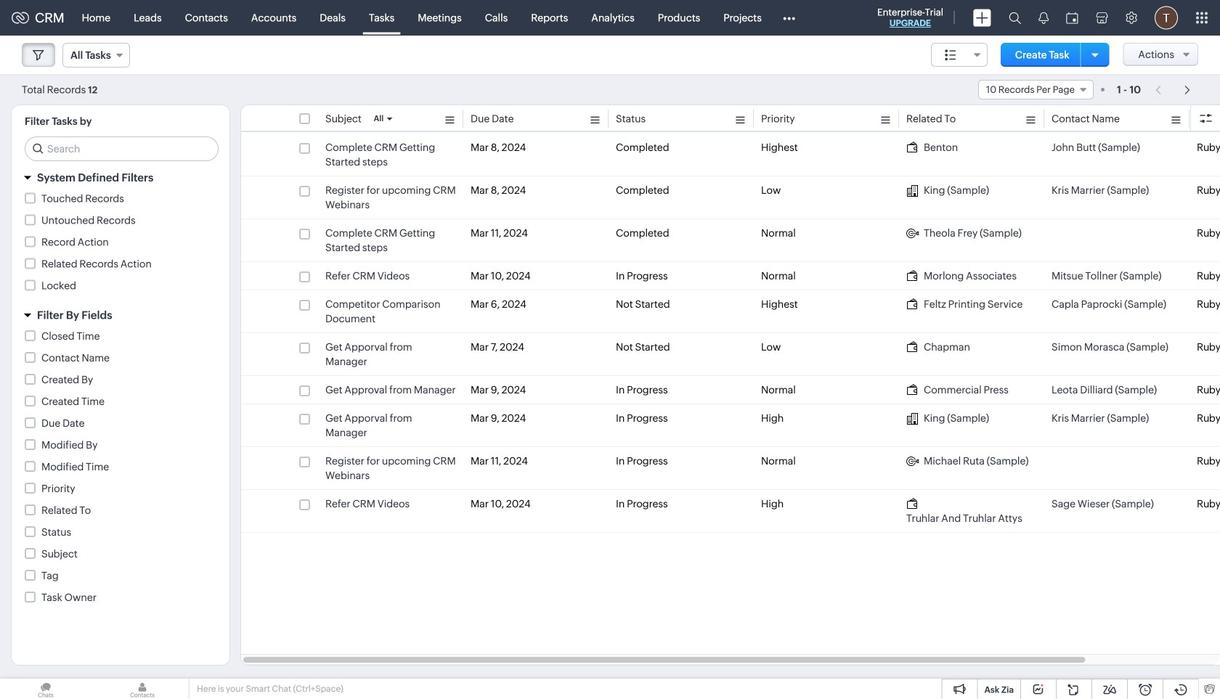 Task type: describe. For each thing, give the bounding box(es) containing it.
search image
[[1009, 12, 1022, 24]]

signals element
[[1030, 0, 1058, 36]]

create menu image
[[974, 9, 992, 27]]

search element
[[1001, 0, 1030, 36]]

Other Modules field
[[774, 6, 805, 29]]

signals image
[[1039, 12, 1049, 24]]

chats image
[[0, 679, 92, 700]]

Search text field
[[25, 137, 218, 161]]

contacts image
[[97, 679, 188, 700]]



Task type: locate. For each thing, give the bounding box(es) containing it.
size image
[[945, 49, 957, 62]]

none field the size
[[932, 43, 988, 67]]

logo image
[[12, 12, 29, 24]]

create menu element
[[965, 0, 1001, 35]]

None field
[[62, 43, 130, 68], [932, 43, 988, 67], [979, 80, 1094, 100], [62, 43, 130, 68], [979, 80, 1094, 100]]

profile image
[[1155, 6, 1179, 29]]

calendar image
[[1067, 12, 1079, 24]]

row group
[[241, 134, 1221, 533]]

profile element
[[1147, 0, 1187, 35]]



Task type: vqa. For each thing, say whether or not it's contained in the screenshot.
Signals element
yes



